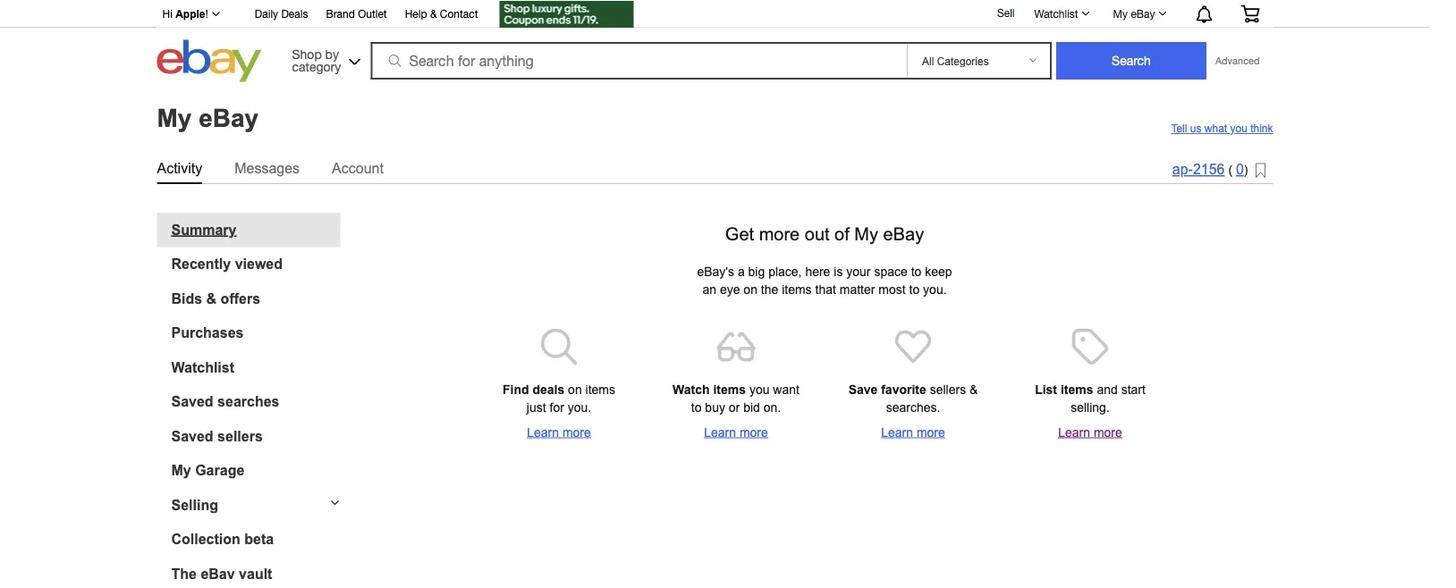 Task type: vqa. For each thing, say whether or not it's contained in the screenshot.


Task type: locate. For each thing, give the bounding box(es) containing it.
0 horizontal spatial watchlist
[[171, 360, 234, 376]]

0 horizontal spatial ebay
[[199, 104, 259, 132]]

more
[[759, 225, 800, 244], [563, 426, 591, 440], [740, 426, 768, 440], [917, 426, 946, 440], [1094, 426, 1123, 440]]

0 horizontal spatial sellers
[[218, 429, 263, 445]]

1 vertical spatial watchlist
[[171, 360, 234, 376]]

learn more down or
[[704, 426, 768, 440]]

you inside you want to buy or bid on.
[[750, 383, 770, 397]]

ebay
[[1131, 7, 1156, 20], [199, 104, 259, 132], [884, 225, 925, 244]]

learn more link down searches.
[[847, 424, 981, 442]]

to left keep
[[912, 265, 922, 279]]

items for on items just for you.
[[586, 383, 616, 397]]

you want to buy or bid on.
[[692, 383, 800, 415]]

my inside 'my garage' link
[[171, 463, 191, 479]]

to
[[912, 265, 922, 279], [910, 283, 920, 297], [692, 401, 702, 415]]

0 vertical spatial you
[[1231, 123, 1248, 135]]

2 learn from the left
[[704, 426, 736, 440]]

1 vertical spatial my ebay
[[157, 104, 259, 132]]

watchlist link right sell
[[1025, 3, 1099, 24]]

0 vertical spatial watchlist link
[[1025, 3, 1099, 24]]

more down bid on the bottom right of page
[[740, 426, 768, 440]]

0 horizontal spatial my ebay
[[157, 104, 259, 132]]

learn more link for just
[[492, 424, 626, 442]]

& right favorite on the right bottom of the page
[[970, 383, 978, 397]]

more down searches.
[[917, 426, 946, 440]]

watchlist
[[1035, 7, 1079, 20], [171, 360, 234, 376]]

bids & offers link
[[171, 291, 340, 307]]

that
[[816, 283, 837, 297]]

learn down searches.
[[882, 426, 914, 440]]

0 horizontal spatial you.
[[568, 401, 592, 415]]

selling
[[171, 498, 218, 514]]

1 saved from the top
[[171, 394, 214, 410]]

items right deals
[[586, 383, 616, 397]]

& for help
[[430, 8, 437, 20]]

1 vertical spatial &
[[206, 291, 217, 307]]

learn more for to
[[704, 426, 768, 440]]

2 learn more link from the left
[[669, 424, 804, 442]]

saved up my garage
[[171, 429, 214, 445]]

you. right the "for"
[[568, 401, 592, 415]]

& inside "link"
[[206, 291, 217, 307]]

learn more down the "for"
[[527, 426, 591, 440]]

sellers inside saved sellers link
[[218, 429, 263, 445]]

more down selling.
[[1094, 426, 1123, 440]]

list items
[[1035, 383, 1094, 397]]

get the coupon image
[[500, 1, 634, 28]]

& right "help"
[[430, 8, 437, 20]]

sellers
[[930, 383, 967, 397], [218, 429, 263, 445]]

0 vertical spatial on
[[744, 283, 758, 297]]

learn more down selling.
[[1059, 426, 1123, 440]]

1 vertical spatial you
[[750, 383, 770, 397]]

keep
[[925, 265, 953, 279]]

you. inside ebay's a big place, here is your space to keep an eye on the items that matter most to you.
[[924, 283, 947, 297]]

1 horizontal spatial you
[[1231, 123, 1248, 135]]

& inside account navigation
[[430, 8, 437, 20]]

contact
[[440, 8, 478, 20]]

brand outlet
[[326, 8, 387, 20]]

you right what
[[1231, 123, 1248, 135]]

saved for saved searches
[[171, 394, 214, 410]]

to right most
[[910, 283, 920, 297]]

1 horizontal spatial &
[[430, 8, 437, 20]]

activity
[[157, 160, 202, 176]]

items for watch items
[[714, 383, 746, 397]]

and
[[1097, 383, 1118, 397]]

items up selling.
[[1061, 383, 1094, 397]]

what
[[1205, 123, 1228, 135]]

more down the "for"
[[563, 426, 591, 440]]

ap-2156 ( 0 )
[[1173, 161, 1249, 178]]

make this page your my ebay homepage image
[[1256, 163, 1267, 180]]

0
[[1237, 161, 1245, 178]]

items down place,
[[782, 283, 812, 297]]

0 vertical spatial saved
[[171, 394, 214, 410]]

0 vertical spatial watchlist
[[1035, 7, 1079, 20]]

saved sellers
[[171, 429, 263, 445]]

here
[[806, 265, 831, 279]]

& right bids
[[206, 291, 217, 307]]

1 vertical spatial ebay
[[199, 104, 259, 132]]

0 vertical spatial ebay
[[1131, 7, 1156, 20]]

2 saved from the top
[[171, 429, 214, 445]]

0 vertical spatial my ebay
[[1114, 7, 1156, 20]]

searches
[[218, 394, 280, 410]]

1 horizontal spatial sellers
[[930, 383, 967, 397]]

apple
[[176, 8, 205, 20]]

my
[[1114, 7, 1128, 20], [157, 104, 192, 132], [855, 225, 879, 244], [171, 463, 191, 479]]

0 horizontal spatial you
[[750, 383, 770, 397]]

1 horizontal spatial on
[[744, 283, 758, 297]]

more for and start selling.
[[1094, 426, 1123, 440]]

recently
[[171, 256, 231, 272]]

&
[[430, 8, 437, 20], [206, 291, 217, 307], [970, 383, 978, 397]]

learn more down searches.
[[882, 426, 946, 440]]

0 vertical spatial sellers
[[930, 383, 967, 397]]

1 vertical spatial you.
[[568, 401, 592, 415]]

items up or
[[714, 383, 746, 397]]

2 vertical spatial to
[[692, 401, 702, 415]]

my ebay inside my ebay main content
[[157, 104, 259, 132]]

1 vertical spatial watchlist link
[[171, 360, 340, 376]]

0 vertical spatial &
[[430, 8, 437, 20]]

1 horizontal spatial watchlist
[[1035, 7, 1079, 20]]

sellers up searches.
[[930, 383, 967, 397]]

(
[[1229, 163, 1233, 177]]

tell us what you think
[[1172, 123, 1274, 135]]

watchlist down purchases
[[171, 360, 234, 376]]

1 horizontal spatial you.
[[924, 283, 947, 297]]

1 learn more from the left
[[527, 426, 591, 440]]

Search for anything text field
[[374, 44, 904, 78]]

my ebay link
[[1104, 3, 1175, 24]]

items
[[782, 283, 812, 297], [586, 383, 616, 397], [714, 383, 746, 397], [1061, 383, 1094, 397]]

items inside ebay's a big place, here is your space to keep an eye on the items that matter most to you.
[[782, 283, 812, 297]]

bids & offers
[[171, 291, 260, 307]]

learn down selling.
[[1059, 426, 1091, 440]]

0 horizontal spatial &
[[206, 291, 217, 307]]

ap-
[[1173, 161, 1194, 178]]

shop by category
[[292, 47, 341, 74]]

sellers inside sellers & searches.
[[930, 383, 967, 397]]

2 learn more from the left
[[704, 426, 768, 440]]

deals
[[281, 8, 308, 20]]

& inside sellers & searches.
[[970, 383, 978, 397]]

learn down "buy"
[[704, 426, 736, 440]]

1 horizontal spatial my ebay
[[1114, 7, 1156, 20]]

2 horizontal spatial &
[[970, 383, 978, 397]]

& for sellers
[[970, 383, 978, 397]]

advanced
[[1216, 55, 1260, 67]]

learn more for searches.
[[882, 426, 946, 440]]

1 vertical spatial on
[[568, 383, 582, 397]]

my ebay main content
[[7, 87, 1424, 580]]

learn down just
[[527, 426, 559, 440]]

learn for searches.
[[882, 426, 914, 440]]

learn more link down the "for"
[[492, 424, 626, 442]]

buy
[[705, 401, 726, 415]]

learn more
[[527, 426, 591, 440], [704, 426, 768, 440], [882, 426, 946, 440], [1059, 426, 1123, 440]]

0 horizontal spatial watchlist link
[[171, 360, 340, 376]]

on down big
[[744, 283, 758, 297]]

on right deals
[[568, 383, 582, 397]]

recently viewed link
[[171, 256, 340, 273]]

just
[[527, 401, 546, 415]]

3 learn more from the left
[[882, 426, 946, 440]]

save
[[849, 383, 878, 397]]

on inside on items just for you.
[[568, 383, 582, 397]]

learn more link down or
[[669, 424, 804, 442]]

3 learn from the left
[[882, 426, 914, 440]]

get
[[726, 225, 754, 244]]

find deals
[[503, 383, 565, 397]]

1 learn more link from the left
[[492, 424, 626, 442]]

sellers down searches at the left of the page
[[218, 429, 263, 445]]

learn more link down selling.
[[1024, 424, 1158, 442]]

None submit
[[1057, 42, 1207, 80]]

on.
[[764, 401, 781, 415]]

learn for just
[[527, 426, 559, 440]]

4 learn more link from the left
[[1024, 424, 1158, 442]]

want
[[773, 383, 800, 397]]

watch
[[673, 383, 710, 397]]

you.
[[924, 283, 947, 297], [568, 401, 592, 415]]

4 learn more from the left
[[1059, 426, 1123, 440]]

saved searches
[[171, 394, 280, 410]]

watchlist link up saved searches link
[[171, 360, 340, 376]]

learn
[[527, 426, 559, 440], [704, 426, 736, 440], [882, 426, 914, 440], [1059, 426, 1091, 440]]

or
[[729, 401, 740, 415]]

saved sellers link
[[171, 429, 340, 445]]

sell
[[998, 6, 1015, 19]]

items inside on items just for you.
[[586, 383, 616, 397]]

ap-2156 link
[[1173, 161, 1225, 178]]

watchlist link
[[1025, 3, 1099, 24], [171, 360, 340, 376]]

2 vertical spatial ebay
[[884, 225, 925, 244]]

1 vertical spatial sellers
[[218, 429, 263, 445]]

selling.
[[1071, 401, 1110, 415]]

0 horizontal spatial on
[[568, 383, 582, 397]]

summary link
[[171, 222, 340, 238]]

you
[[1231, 123, 1248, 135], [750, 383, 770, 397]]

more up place,
[[759, 225, 800, 244]]

on inside ebay's a big place, here is your space to keep an eye on the items that matter most to you.
[[744, 283, 758, 297]]

watchlist right sell
[[1035, 7, 1079, 20]]

learn more link
[[492, 424, 626, 442], [669, 424, 804, 442], [847, 424, 981, 442], [1024, 424, 1158, 442]]

saved up saved sellers
[[171, 394, 214, 410]]

3 learn more link from the left
[[847, 424, 981, 442]]

items for list items
[[1061, 383, 1094, 397]]

2 horizontal spatial ebay
[[1131, 7, 1156, 20]]

4 learn from the left
[[1059, 426, 1091, 440]]

you. down keep
[[924, 283, 947, 297]]

1 learn from the left
[[527, 426, 559, 440]]

more for on items just for you.
[[563, 426, 591, 440]]

watchlist inside my ebay main content
[[171, 360, 234, 376]]

recently viewed
[[171, 256, 283, 272]]

more for you want to buy or bid on.
[[740, 426, 768, 440]]

on items just for you.
[[527, 383, 616, 415]]

1 vertical spatial saved
[[171, 429, 214, 445]]

big
[[749, 265, 765, 279]]

to down the watch
[[692, 401, 702, 415]]

on
[[744, 283, 758, 297], [568, 383, 582, 397]]

2 vertical spatial &
[[970, 383, 978, 397]]

you up bid on the bottom right of page
[[750, 383, 770, 397]]

my garage
[[171, 463, 245, 479]]

0 vertical spatial you.
[[924, 283, 947, 297]]



Task type: describe. For each thing, give the bounding box(es) containing it.
brand outlet link
[[326, 5, 387, 25]]

to inside you want to buy or bid on.
[[692, 401, 702, 415]]

shop
[[292, 47, 322, 61]]

messages link
[[235, 157, 300, 180]]

out
[[805, 225, 830, 244]]

learn for to
[[704, 426, 736, 440]]

shop by category banner
[[153, 0, 1274, 87]]

advanced link
[[1207, 43, 1269, 79]]

learn more for selling.
[[1059, 426, 1123, 440]]

matter
[[840, 283, 876, 297]]

ebay inside account navigation
[[1131, 7, 1156, 20]]

daily deals
[[255, 8, 308, 20]]

!
[[205, 8, 208, 20]]

watchlist inside account navigation
[[1035, 7, 1079, 20]]

offers
[[221, 291, 260, 307]]

0 link
[[1237, 161, 1245, 178]]

ebay's
[[697, 265, 735, 279]]

tell
[[1172, 123, 1188, 135]]

sellers & searches.
[[886, 383, 978, 415]]

of
[[835, 225, 850, 244]]

help & contact link
[[405, 5, 478, 25]]

daily deals link
[[255, 5, 308, 25]]

saved for saved sellers
[[171, 429, 214, 445]]

sell link
[[990, 6, 1023, 19]]

save favorite
[[849, 383, 927, 397]]

your
[[847, 265, 871, 279]]

favorite
[[882, 383, 927, 397]]

learn more link for to
[[669, 424, 804, 442]]

you. inside on items just for you.
[[568, 401, 592, 415]]

help & contact
[[405, 8, 478, 20]]

hi apple !
[[162, 8, 208, 20]]

learn more for just
[[527, 426, 591, 440]]

1 horizontal spatial ebay
[[884, 225, 925, 244]]

an
[[703, 283, 717, 297]]

learn more link for searches.
[[847, 424, 981, 442]]

1 vertical spatial to
[[910, 283, 920, 297]]

find
[[503, 383, 529, 397]]

& for bids
[[206, 291, 217, 307]]

the
[[761, 283, 779, 297]]

viewed
[[235, 256, 283, 272]]

my garage link
[[171, 463, 340, 480]]

deals
[[533, 383, 565, 397]]

get more out of my ebay
[[726, 225, 925, 244]]

collection beta link
[[171, 532, 340, 549]]

brand
[[326, 8, 355, 20]]

none submit inside shop by category banner
[[1057, 42, 1207, 80]]

space
[[875, 265, 908, 279]]

purchases
[[171, 325, 244, 341]]

beta
[[245, 532, 274, 548]]

more for sellers & searches.
[[917, 426, 946, 440]]

for
[[550, 401, 564, 415]]

1 horizontal spatial watchlist link
[[1025, 3, 1099, 24]]

account link
[[332, 157, 384, 180]]

account navigation
[[153, 0, 1274, 30]]

account
[[332, 160, 384, 176]]

messages
[[235, 160, 300, 176]]

)
[[1245, 163, 1249, 177]]

2156
[[1194, 161, 1225, 178]]

your shopping cart image
[[1241, 5, 1261, 23]]

by
[[325, 47, 339, 61]]

most
[[879, 283, 906, 297]]

bid
[[744, 401, 760, 415]]

hi
[[162, 8, 173, 20]]

my ebay inside account navigation
[[1114, 7, 1156, 20]]

purchases link
[[171, 325, 340, 342]]

eye
[[720, 283, 740, 297]]

my inside the 'my ebay' link
[[1114, 7, 1128, 20]]

learn more link for selling.
[[1024, 424, 1158, 442]]

summary
[[171, 222, 237, 238]]

you inside "link"
[[1231, 123, 1248, 135]]

activity link
[[157, 157, 202, 180]]

us
[[1191, 123, 1202, 135]]

collection beta
[[171, 532, 274, 548]]

0 vertical spatial to
[[912, 265, 922, 279]]

is
[[834, 265, 843, 279]]

list
[[1035, 383, 1058, 397]]

watch items
[[673, 383, 746, 397]]

think
[[1251, 123, 1274, 135]]

collection
[[171, 532, 241, 548]]

learn for selling.
[[1059, 426, 1091, 440]]

daily
[[255, 8, 278, 20]]

help
[[405, 8, 427, 20]]

place,
[[769, 265, 802, 279]]

ebay's a big place, here is your space to keep an eye on the items that matter most to you.
[[697, 265, 953, 297]]

and start selling.
[[1071, 383, 1146, 415]]

bids
[[171, 291, 202, 307]]

outlet
[[358, 8, 387, 20]]

searches.
[[886, 401, 941, 415]]

garage
[[195, 463, 245, 479]]

selling button
[[157, 498, 340, 514]]

saved searches link
[[171, 394, 340, 411]]



